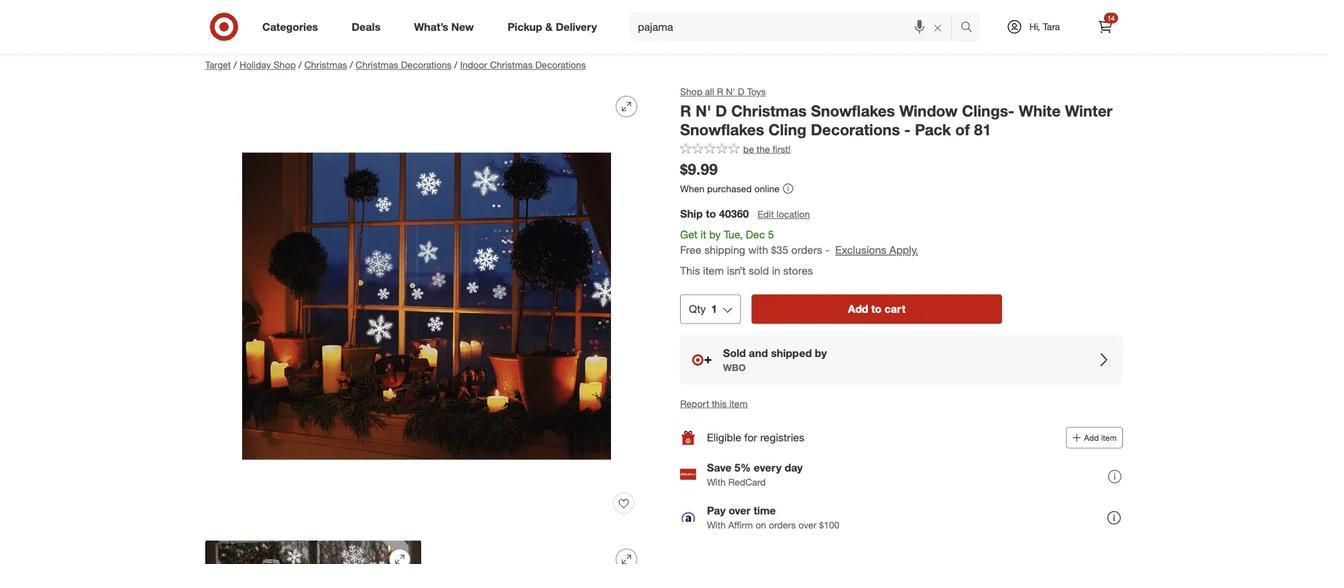Task type: vqa. For each thing, say whether or not it's contained in the screenshot.
capsules
no



Task type: locate. For each thing, give the bounding box(es) containing it.
orders up stores
[[791, 244, 822, 257]]

report this item
[[680, 398, 748, 410]]

1 horizontal spatial snowflakes
[[811, 101, 895, 120]]

eligible
[[707, 432, 742, 445]]

0 vertical spatial to
[[706, 208, 716, 221]]

holiday shop link
[[239, 59, 296, 71]]

over up affirm
[[729, 504, 751, 518]]

pickup
[[508, 20, 542, 33]]

be the first!
[[743, 143, 791, 155]]

0 vertical spatial snowflakes
[[811, 101, 895, 120]]

snowflakes
[[811, 101, 895, 120], [680, 121, 764, 139]]

image gallery element
[[205, 85, 648, 565]]

shop right holiday
[[274, 59, 296, 71]]

to
[[706, 208, 716, 221], [871, 303, 882, 316]]

fulfillment region
[[680, 207, 1123, 385]]

r n' d christmas snowflakes window clings- white winter snowflakes cling decorations - pack of 81, 2 of 6 image
[[205, 539, 421, 565]]

over left the $100
[[799, 520, 817, 532]]

pickup & delivery
[[508, 20, 597, 33]]

this
[[680, 265, 700, 278]]

1 vertical spatial with
[[707, 520, 726, 532]]

What can we help you find? suggestions appear below search field
[[630, 12, 964, 42]]

delivery
[[556, 20, 597, 33]]

add item
[[1084, 433, 1117, 443]]

with
[[707, 477, 726, 489], [707, 520, 726, 532]]

to inside button
[[871, 303, 882, 316]]

1 vertical spatial item
[[729, 398, 748, 410]]

redcard
[[728, 477, 766, 489]]

shop left all
[[680, 86, 702, 98]]

christmas link
[[304, 59, 347, 71]]

2 horizontal spatial decorations
[[811, 121, 900, 139]]

r
[[717, 86, 723, 98], [680, 101, 691, 120]]

n'
[[726, 86, 735, 98], [696, 101, 711, 120]]

report this item button
[[680, 398, 748, 411]]

categories link
[[251, 12, 335, 42]]

/ left christmas link
[[299, 59, 302, 71]]

0 vertical spatial over
[[729, 504, 751, 518]]

advertisement region
[[195, 13, 1134, 45]]

-
[[904, 121, 911, 139], [825, 244, 830, 257]]

1 horizontal spatial by
[[815, 347, 827, 360]]

with down the save
[[707, 477, 726, 489]]

0 horizontal spatial to
[[706, 208, 716, 221]]

$100
[[819, 520, 840, 532]]

1 vertical spatial shop
[[680, 86, 702, 98]]

2 vertical spatial item
[[1101, 433, 1117, 443]]

target link
[[205, 59, 231, 71]]

add
[[848, 303, 868, 316], [1084, 433, 1099, 443]]

purchased
[[707, 183, 752, 194]]

1 vertical spatial orders
[[769, 520, 796, 532]]

1 vertical spatial snowflakes
[[680, 121, 764, 139]]

shipping
[[704, 244, 745, 257]]

free
[[680, 244, 701, 257]]

item inside fulfillment region
[[703, 265, 724, 278]]

christmas down toys
[[731, 101, 807, 120]]

2 horizontal spatial item
[[1101, 433, 1117, 443]]

shop all r n' d toys r n' d christmas snowflakes window clings- white winter snowflakes cling decorations - pack of 81
[[680, 86, 1113, 139]]

indoor
[[460, 59, 487, 71]]

d left toys
[[738, 86, 745, 98]]

decorations
[[401, 59, 452, 71], [535, 59, 586, 71], [811, 121, 900, 139]]

to for ship
[[706, 208, 716, 221]]

add for add to cart
[[848, 303, 868, 316]]

0 vertical spatial with
[[707, 477, 726, 489]]

1 horizontal spatial add
[[1084, 433, 1099, 443]]

1 vertical spatial add
[[1084, 433, 1099, 443]]

target / holiday shop / christmas / christmas decorations / indoor christmas decorations
[[205, 59, 586, 71]]

ship
[[680, 208, 703, 221]]

add for add item
[[1084, 433, 1099, 443]]

1 vertical spatial by
[[815, 347, 827, 360]]

1 horizontal spatial r
[[717, 86, 723, 98]]

by
[[709, 229, 721, 242], [815, 347, 827, 360]]

1 vertical spatial -
[[825, 244, 830, 257]]

/ right target link
[[234, 59, 237, 71]]

0 horizontal spatial item
[[703, 265, 724, 278]]

0 horizontal spatial n'
[[696, 101, 711, 120]]

0 vertical spatial orders
[[791, 244, 822, 257]]

what's new
[[414, 20, 474, 33]]

christmas
[[304, 59, 347, 71], [356, 59, 398, 71], [490, 59, 533, 71], [731, 101, 807, 120]]

cling
[[769, 121, 807, 139]]

1 horizontal spatial n'
[[726, 86, 735, 98]]

1 vertical spatial over
[[799, 520, 817, 532]]

&
[[545, 20, 553, 33]]

white
[[1019, 101, 1061, 120]]

christmas decorations link
[[356, 59, 452, 71]]

edit location
[[758, 209, 810, 220]]

0 vertical spatial item
[[703, 265, 724, 278]]

1 vertical spatial to
[[871, 303, 882, 316]]

0 horizontal spatial snowflakes
[[680, 121, 764, 139]]

$35
[[771, 244, 788, 257]]

1 horizontal spatial to
[[871, 303, 882, 316]]

- left "pack"
[[904, 121, 911, 139]]

with down pay
[[707, 520, 726, 532]]

save
[[707, 462, 732, 475]]

to left cart in the bottom right of the page
[[871, 303, 882, 316]]

this item isn't sold in stores
[[680, 265, 813, 278]]

0 horizontal spatial d
[[716, 101, 727, 120]]

new
[[451, 20, 474, 33]]

1 vertical spatial r
[[680, 101, 691, 120]]

$9.99
[[680, 160, 718, 179]]

4 / from the left
[[454, 59, 457, 71]]

christmas inside shop all r n' d toys r n' d christmas snowflakes window clings- white winter snowflakes cling decorations - pack of 81
[[731, 101, 807, 120]]

be the first! link
[[680, 143, 791, 156]]

1 horizontal spatial over
[[799, 520, 817, 532]]

what's new link
[[403, 12, 491, 42]]

0 vertical spatial -
[[904, 121, 911, 139]]

0 horizontal spatial shop
[[274, 59, 296, 71]]

by right it
[[709, 229, 721, 242]]

0 vertical spatial add
[[848, 303, 868, 316]]

- left exclusions
[[825, 244, 830, 257]]

0 horizontal spatial by
[[709, 229, 721, 242]]

sold
[[723, 347, 746, 360]]

0 vertical spatial d
[[738, 86, 745, 98]]

1 horizontal spatial decorations
[[535, 59, 586, 71]]

1 with from the top
[[707, 477, 726, 489]]

by inside sold and shipped by wbo
[[815, 347, 827, 360]]

0 horizontal spatial decorations
[[401, 59, 452, 71]]

by right 'shipped'
[[815, 347, 827, 360]]

/
[[234, 59, 237, 71], [299, 59, 302, 71], [350, 59, 353, 71], [454, 59, 457, 71]]

affirm
[[728, 520, 753, 532]]

/ right christmas link
[[350, 59, 353, 71]]

/ left the indoor
[[454, 59, 457, 71]]

n' down all
[[696, 101, 711, 120]]

search
[[955, 22, 987, 35]]

orders right 'on'
[[769, 520, 796, 532]]

0 vertical spatial by
[[709, 229, 721, 242]]

1 horizontal spatial -
[[904, 121, 911, 139]]

to right the ship
[[706, 208, 716, 221]]

save 5% every day with redcard
[[707, 462, 803, 489]]

shipped
[[771, 347, 812, 360]]

d up be the first! link
[[716, 101, 727, 120]]

add inside fulfillment region
[[848, 303, 868, 316]]

item for add
[[1101, 433, 1117, 443]]

isn't
[[727, 265, 746, 278]]

0 horizontal spatial r
[[680, 101, 691, 120]]

0 horizontal spatial add
[[848, 303, 868, 316]]

n' right all
[[726, 86, 735, 98]]

d
[[738, 86, 745, 98], [716, 101, 727, 120]]

with inside save 5% every day with redcard
[[707, 477, 726, 489]]

2 with from the top
[[707, 520, 726, 532]]

1 horizontal spatial shop
[[680, 86, 702, 98]]

item
[[703, 265, 724, 278], [729, 398, 748, 410], [1101, 433, 1117, 443]]

and
[[749, 347, 768, 360]]

1 horizontal spatial item
[[729, 398, 748, 410]]

window
[[899, 101, 958, 120]]

first!
[[773, 143, 791, 155]]

0 horizontal spatial -
[[825, 244, 830, 257]]

clings-
[[962, 101, 1015, 120]]

with inside pay over time with affirm on orders over $100
[[707, 520, 726, 532]]

r up $9.99
[[680, 101, 691, 120]]

r right all
[[717, 86, 723, 98]]

sold and shipped by wbo
[[723, 347, 827, 374]]



Task type: describe. For each thing, give the bounding box(es) containing it.
0 vertical spatial n'
[[726, 86, 735, 98]]

time
[[754, 504, 776, 518]]

what's
[[414, 20, 448, 33]]

pickup & delivery link
[[496, 12, 614, 42]]

wbo
[[723, 362, 746, 374]]

pay over time with affirm on orders over $100
[[707, 504, 840, 532]]

for
[[744, 432, 757, 445]]

decorations inside shop all r n' d toys r n' d christmas snowflakes window clings- white winter snowflakes cling decorations - pack of 81
[[811, 121, 900, 139]]

the
[[757, 143, 770, 155]]

add to cart
[[848, 303, 906, 316]]

1 vertical spatial d
[[716, 101, 727, 120]]

ship to 40360
[[680, 208, 749, 221]]

exclusions
[[835, 244, 887, 257]]

0 horizontal spatial over
[[729, 504, 751, 518]]

exclusions apply. link
[[835, 244, 918, 257]]

get it by tue, dec 5 free shipping with $35 orders - exclusions apply.
[[680, 229, 918, 257]]

0 vertical spatial shop
[[274, 59, 296, 71]]

orders inside pay over time with affirm on orders over $100
[[769, 520, 796, 532]]

all
[[705, 86, 714, 98]]

christmas down the categories "link"
[[304, 59, 347, 71]]

- inside get it by tue, dec 5 free shipping with $35 orders - exclusions apply.
[[825, 244, 830, 257]]

1 horizontal spatial d
[[738, 86, 745, 98]]

this
[[712, 398, 727, 410]]

pack
[[915, 121, 951, 139]]

sold
[[749, 265, 769, 278]]

add to cart button
[[751, 295, 1002, 324]]

online
[[754, 183, 780, 194]]

indoor christmas decorations link
[[460, 59, 586, 71]]

shop inside shop all r n' d toys r n' d christmas snowflakes window clings- white winter snowflakes cling decorations - pack of 81
[[680, 86, 702, 98]]

of
[[955, 121, 970, 139]]

edit location button
[[757, 207, 811, 222]]

14
[[1107, 14, 1115, 22]]

holiday
[[239, 59, 271, 71]]

1
[[711, 303, 717, 316]]

day
[[785, 462, 803, 475]]

when
[[680, 183, 705, 194]]

add item button
[[1066, 428, 1123, 449]]

qty 1
[[689, 303, 717, 316]]

- inside shop all r n' d toys r n' d christmas snowflakes window clings- white winter snowflakes cling decorations - pack of 81
[[904, 121, 911, 139]]

christmas right the indoor
[[490, 59, 533, 71]]

deals
[[352, 20, 381, 33]]

target
[[205, 59, 231, 71]]

dec
[[746, 229, 765, 242]]

item for this
[[703, 265, 724, 278]]

hi,
[[1029, 21, 1040, 33]]

1 vertical spatial n'
[[696, 101, 711, 120]]

apply.
[[889, 244, 918, 257]]

when purchased online
[[680, 183, 780, 194]]

tue,
[[724, 229, 743, 242]]

cart
[[885, 303, 906, 316]]

pay
[[707, 504, 726, 518]]

registries
[[760, 432, 804, 445]]

hi, tara
[[1029, 21, 1060, 33]]

search button
[[955, 12, 987, 44]]

14 link
[[1091, 12, 1120, 42]]

eligible for registries
[[707, 432, 804, 445]]

report
[[680, 398, 709, 410]]

orders inside get it by tue, dec 5 free shipping with $35 orders - exclusions apply.
[[791, 244, 822, 257]]

3 / from the left
[[350, 59, 353, 71]]

2 / from the left
[[299, 59, 302, 71]]

tara
[[1043, 21, 1060, 33]]

40360
[[719, 208, 749, 221]]

qty
[[689, 303, 706, 316]]

location
[[777, 209, 810, 220]]

with
[[748, 244, 768, 257]]

0 vertical spatial r
[[717, 86, 723, 98]]

5
[[768, 229, 774, 242]]

to for add
[[871, 303, 882, 316]]

in
[[772, 265, 780, 278]]

christmas down deals link
[[356, 59, 398, 71]]

r n' d christmas snowflakes window clings- white winter snowflakes cling decorations - pack of 81, 1 of 6 image
[[205, 85, 648, 528]]

winter
[[1065, 101, 1113, 120]]

by inside get it by tue, dec 5 free shipping with $35 orders - exclusions apply.
[[709, 229, 721, 242]]

1 / from the left
[[234, 59, 237, 71]]

categories
[[262, 20, 318, 33]]

on
[[756, 520, 766, 532]]

it
[[701, 229, 706, 242]]

get
[[680, 229, 698, 242]]

81
[[974, 121, 991, 139]]

edit
[[758, 209, 774, 220]]

r n' d christmas snowflakes window clings- white winter snowflakes cling decorations - pack of 81, 3 of 6 image
[[432, 539, 648, 565]]

5%
[[735, 462, 751, 475]]

every
[[754, 462, 782, 475]]

stores
[[783, 265, 813, 278]]

be
[[743, 143, 754, 155]]

deals link
[[340, 12, 397, 42]]



